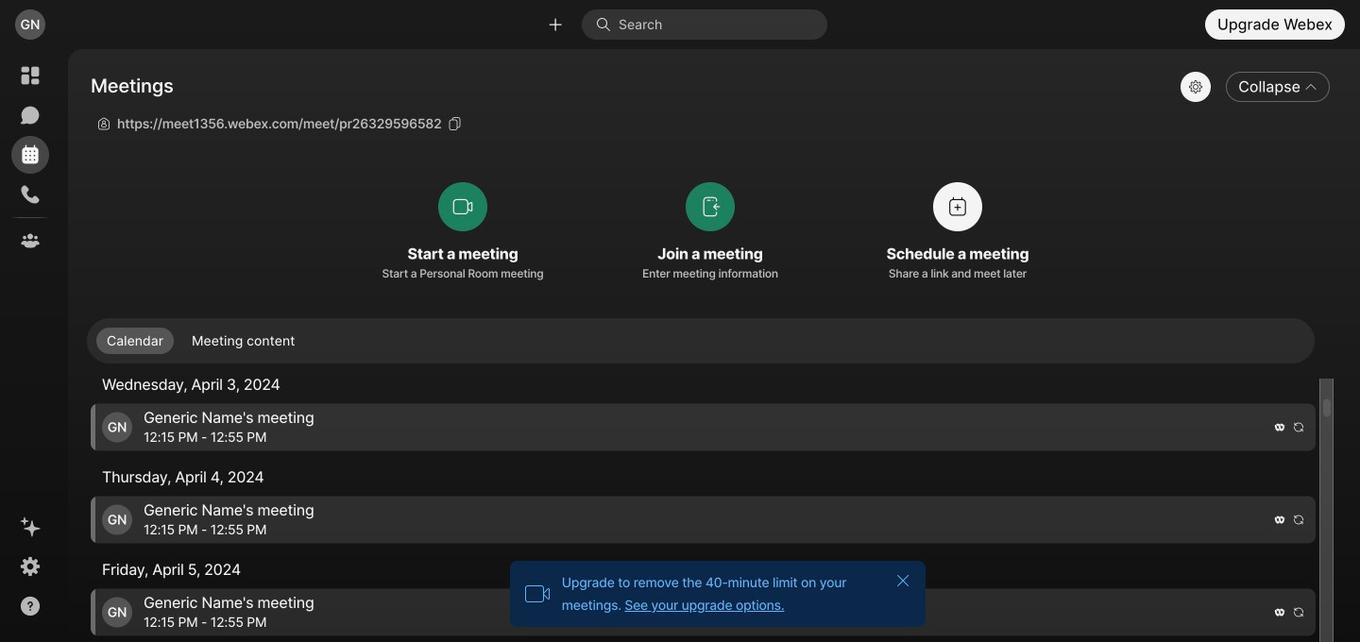 Task type: locate. For each thing, give the bounding box(es) containing it.
april 3, 2024 12:15 pm to 12:55 pm generic name's meeting recurring meeting,  generic name list item
[[91, 404, 1316, 451]]

navigation
[[0, 49, 60, 642]]



Task type: vqa. For each thing, say whether or not it's contained in the screenshot.
the bottom Untitled list item
no



Task type: describe. For each thing, give the bounding box(es) containing it.
cancel_16 image
[[896, 573, 910, 588]]

april 4, 2024 12:15 pm to 12:55 pm generic name's meeting recurring meeting,  generic name list item
[[91, 497, 1316, 544]]

webex tab list
[[11, 57, 49, 260]]

camera_28 image
[[524, 581, 550, 607]]

april 5, 2024 12:15 pm to 12:55 pm generic name's meeting recurring meeting,  generic name list item
[[91, 589, 1316, 636]]



